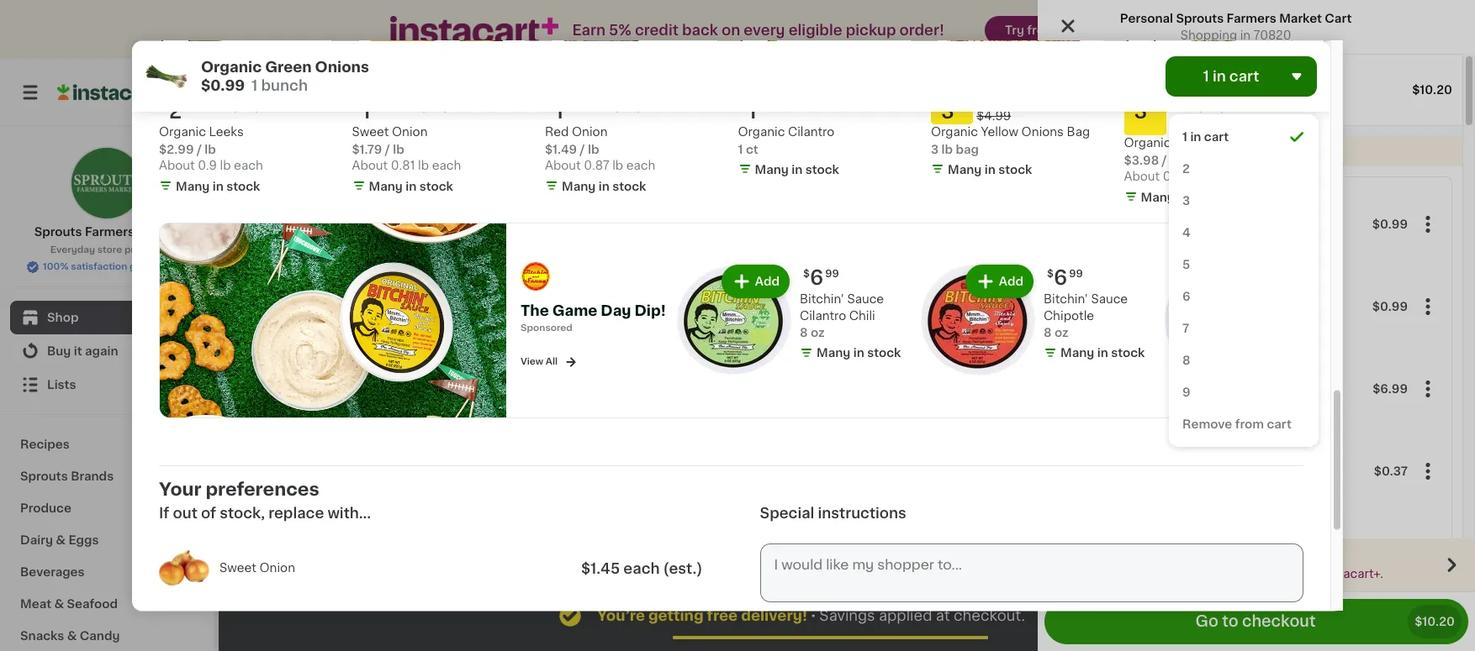Task type: locate. For each thing, give the bounding box(es) containing it.
1 horizontal spatial sauce
[[1091, 294, 1128, 306]]

organic up "grass-"
[[1171, 384, 1220, 395]]

0 vertical spatial 76
[[1171, 19, 1184, 29]]

free
[[1027, 24, 1052, 36], [1131, 568, 1155, 580], [707, 610, 738, 623]]

lists link
[[10, 368, 204, 402]]

ct down 85%
[[1157, 430, 1169, 442]]

bell up service type group
[[874, 44, 896, 55]]

onions inside button
[[1195, 301, 1238, 313]]

many down garlic
[[269, 400, 303, 412]]

1 horizontal spatial your
[[1048, 146, 1075, 157]]

1pm up 86
[[1148, 84, 1172, 96]]

cilantro inside bitchin' sauce cilantro chili 8 oz
[[800, 311, 846, 323]]

/ for $ 3 86
[[1162, 154, 1167, 166]]

sweet for sweet onion
[[220, 564, 256, 575]]

(est.) inside $1.30 each (estimated) element
[[614, 101, 642, 112]]

1 in cart field
[[1166, 56, 1317, 96]]

1 left 29
[[748, 101, 757, 121]]

$ inside '$ 3 99'
[[1000, 356, 1006, 366]]

your for your first pickup is free!
[[1048, 146, 1075, 157]]

(est.)
[[469, 18, 497, 28], [1219, 18, 1246, 28], [232, 101, 260, 112], [421, 101, 449, 112], [614, 101, 642, 112], [1198, 101, 1226, 112], [663, 563, 703, 576]]

pederson's
[[699, 380, 764, 392]]

- inside noon - 1pm link
[[1318, 86, 1324, 98]]

99 up pederson's
[[724, 356, 738, 366]]

about inside organic asparagus $3.98 / lb about 0.97 lb each
[[1124, 171, 1160, 183]]

$1.79
[[352, 143, 382, 155]]

3 product group from the top
[[1049, 374, 1452, 457]]

100%
[[1121, 101, 1153, 113], [43, 262, 69, 272]]

0 vertical spatial no
[[767, 380, 785, 392]]

0 horizontal spatial 2
[[169, 101, 182, 121]]

list box
[[1169, 114, 1319, 447]]

/ up 0.87
[[580, 143, 585, 155]]

in inside 1 in cart field
[[1213, 69, 1226, 82]]

1 vertical spatial &
[[54, 599, 64, 611]]

50 for organic
[[570, 19, 584, 29]]

0 horizontal spatial view
[[521, 358, 544, 367]]

dutch
[[789, 44, 826, 55]]

$3.98
[[1124, 154, 1159, 166]]

0 horizontal spatial 49
[[1021, 19, 1035, 29]]

$ inside $ 1 29
[[742, 102, 748, 112]]

0 down nsored
[[560, 355, 574, 374]]

0 vertical spatial 1 ct
[[1149, 265, 1169, 277]]

sweet for sweet onion $1.79 / lb about 0.81 lb each
[[352, 127, 389, 138]]

3 sauce from the left
[[1335, 294, 1372, 306]]

organic inside the organic leeks $2.99 / lb about 0.9 lb each
[[159, 127, 206, 138]]

$1.49 down $ 1 30
[[545, 143, 577, 155]]

tomato
[[1141, 466, 1187, 478]]

(est.) inside $0.76 each (estimated) element
[[1219, 18, 1246, 28]]

pepper for red bell pepper
[[899, 44, 942, 55]]

50 inside $ 3 50
[[724, 19, 738, 29]]

dairy
[[20, 535, 53, 547]]

green inside button
[[1103, 219, 1140, 230]]

zucchini
[[1145, 44, 1196, 55]]

market up ave
[[1207, 67, 1250, 79]]

sprouts farmers market
[[34, 226, 180, 238]]

0 horizontal spatial sauce
[[847, 294, 884, 306]]

$ inside $ 8 99
[[702, 356, 709, 366]]

checkout.
[[954, 610, 1025, 623]]

ct
[[746, 143, 759, 155], [1157, 265, 1169, 277], [1157, 347, 1169, 359], [1157, 430, 1169, 442]]

$3.86 each (estimated) original price: $4.84 element
[[1124, 95, 1304, 135]]

organic down $ 1 29
[[738, 127, 785, 138]]

sprouts
[[1176, 13, 1224, 24], [996, 44, 1043, 55], [1104, 67, 1151, 79], [34, 226, 82, 238], [401, 380, 447, 392], [1294, 380, 1340, 392], [20, 471, 68, 483]]

6 up 12
[[411, 355, 425, 374]]

1 horizontal spatial $ 6 99
[[803, 269, 839, 288]]

each (est.) for $ 0 76
[[1190, 18, 1246, 28]]

plus,
[[1100, 568, 1128, 580]]

1 horizontal spatial bell
[[1143, 219, 1166, 230]]

red down $ 1 30
[[545, 127, 569, 138]]

$1.45 each (estimated) element
[[352, 95, 532, 124]]

each
[[441, 18, 466, 28], [1190, 18, 1216, 28], [1225, 77, 1254, 89], [204, 101, 229, 112], [393, 101, 418, 112], [586, 101, 612, 112], [1170, 101, 1195, 112], [234, 160, 263, 172], [432, 160, 461, 172], [626, 160, 656, 172], [1205, 171, 1235, 183], [630, 414, 659, 425], [624, 563, 660, 576]]

preferences
[[206, 481, 319, 499]]

guarantee
[[1231, 101, 1293, 113], [129, 262, 178, 272]]

(est.) up "shopping"
[[1219, 18, 1246, 28]]

$1.57 each (estimated) element
[[401, 12, 537, 41]]

green bell pepper image
[[1056, 216, 1096, 257]]

cilantro
[[788, 127, 835, 138], [800, 311, 846, 323]]

8 inside bitchin' sauce chipotle 8 oz
[[1044, 328, 1052, 339]]

spinach
[[1046, 44, 1093, 55]]

1 vertical spatial farmers
[[1154, 67, 1204, 79]]

bitchin' inside bitchin' sauce original
[[1288, 294, 1332, 306]]

$0.99 for green bell pepper
[[1373, 219, 1408, 230]]

99
[[273, 19, 287, 29], [825, 270, 839, 280], [1069, 270, 1083, 280], [427, 356, 440, 366], [724, 356, 738, 366], [1021, 356, 1035, 366], [1319, 356, 1333, 366]]

& right meat on the left bottom of page
[[54, 599, 64, 611]]

$ 3 50
[[702, 18, 738, 38]]

bag
[[956, 143, 979, 155]]

sprouts inside sprouts string cheese 12 oz
[[401, 380, 447, 392]]

1 1 ct from the top
[[1149, 265, 1169, 277]]

about inside sweet onion $1.79 / lb about 0.81 lb each
[[352, 160, 388, 172]]

(est.) up crown at left top
[[469, 18, 497, 28]]

red bell pepper
[[848, 44, 942, 55]]

$ 0 76 inside $0.76 each (estimated) element
[[1149, 18, 1184, 38]]

1 horizontal spatial 5
[[1417, 87, 1425, 98]]

69 down all stores
[[183, 102, 197, 112]]

1 inside $1.57 each (estimated) element
[[411, 18, 420, 38]]

out
[[173, 508, 198, 521]]

1 vertical spatial guarantee
[[129, 262, 178, 272]]

0 for garlic
[[262, 355, 277, 374]]

0 horizontal spatial yellow
[[699, 60, 736, 72]]

1 vertical spatial your
[[159, 481, 202, 499]]

zucchini squash $1.49 / lb about 0.51 lb each
[[1145, 44, 1254, 89]]

about for $ 1 45
[[352, 160, 388, 172]]

sauce for bitchin' sauce chipotle
[[1091, 294, 1128, 306]]

1 vertical spatial 100% satisfaction guarantee
[[43, 262, 178, 272]]

1 vertical spatial 49
[[1171, 356, 1184, 366]]

spo
[[521, 324, 539, 334]]

bitchin' inside bitchin' sauce chipotle 8 oz
[[1044, 294, 1088, 306]]

1 vertical spatial sweet
[[220, 564, 256, 575]]

0 vertical spatial 1 in cart
[[1203, 69, 1260, 82]]

brands
[[71, 471, 114, 483]]

market up revol
[[1280, 13, 1322, 24]]

76 inside item carousel region
[[576, 356, 589, 366]]

0 horizontal spatial 5
[[1183, 258, 1191, 270]]

0 vertical spatial market
[[1280, 13, 1322, 24]]

1 horizontal spatial 0
[[560, 355, 574, 374]]

0 horizontal spatial 69
[[183, 102, 197, 112]]

11.15
[[996, 414, 1022, 425]]

2 vertical spatial 2
[[1183, 162, 1190, 174]]

everyday store prices link
[[50, 244, 164, 257]]

99 for 11.15 oz
[[1021, 356, 1035, 366]]

0 horizontal spatial -
[[1139, 84, 1145, 96]]

$ 1 30
[[548, 101, 579, 121]]

many in stock down 0.87
[[562, 181, 646, 192]]

bitchin' sauce logo image
[[521, 262, 551, 292]]

sprouts for sprouts string cheese 12 oz
[[401, 380, 447, 392]]

$ up sprouts spinach on the right top of page
[[1000, 19, 1006, 29]]

4 product group from the top
[[1049, 457, 1452, 539]]

ct inside organic cilantro 1 ct
[[746, 143, 759, 155]]

product group containing roma tomato
[[1049, 457, 1452, 539]]

sauce inside bitchin' sauce cilantro chili 8 oz
[[847, 294, 884, 306]]

0.97
[[1163, 171, 1189, 183]]

$ 1 50 up red bell pepper
[[851, 18, 882, 38]]

organic up '$2.99'
[[159, 127, 206, 138]]

0 horizontal spatial free
[[707, 610, 738, 623]]

each (est.) inside $1.57 each (estimated) element
[[441, 18, 497, 28]]

1 horizontal spatial yellow
[[981, 127, 1019, 138]]

eligible up dutch
[[789, 24, 843, 37]]

eligible
[[789, 24, 843, 37], [1211, 551, 1256, 563]]

1 inside organic cilantro 1 ct
[[738, 143, 743, 155]]

each down leeks
[[234, 160, 263, 172]]

4 down spring
[[1294, 77, 1302, 89]]

3 left $4.99
[[941, 101, 955, 121]]

snacks
[[20, 631, 64, 643]]

all stores link
[[57, 69, 222, 116]]

treatment tracker modal dialog
[[219, 591, 1463, 652]]

None search field
[[241, 69, 738, 116]]

life.
[[529, 504, 570, 522]]

lb
[[1188, 60, 1199, 72], [1211, 77, 1222, 89], [205, 143, 216, 155], [393, 143, 404, 155], [588, 143, 599, 155], [942, 143, 953, 155], [1170, 154, 1181, 166], [220, 160, 231, 172], [418, 160, 429, 172], [613, 160, 624, 172], [1192, 171, 1202, 183], [616, 414, 627, 425]]

2 up sprouts spinach on the right top of page
[[1006, 18, 1019, 38]]

many down 0.81
[[369, 181, 403, 192]]

3
[[709, 18, 722, 38], [1304, 18, 1317, 38], [941, 101, 955, 121], [1134, 101, 1148, 121], [931, 143, 939, 155], [1183, 194, 1191, 206], [1006, 355, 1020, 374]]

bell for red
[[874, 44, 896, 55]]

50 inside $ 3 50 $4.99 organic yellow onions bag 3 lb bag
[[956, 102, 970, 112]]

sweet inside sweet onion $1.79 / lb about 0.81 lb each
[[352, 127, 389, 138]]

ave
[[1209, 86, 1233, 98]]

0 horizontal spatial bell
[[874, 44, 896, 55]]

2 horizontal spatial free
[[1131, 568, 1155, 580]]

1 sauce from the left
[[847, 294, 884, 306]]

free inside treatment tracker modal dialog
[[707, 610, 738, 623]]

1 product group from the top
[[1049, 209, 1452, 292]]

$1.49
[[1145, 60, 1177, 72], [545, 143, 577, 155]]

1 vertical spatial back
[[1161, 551, 1190, 563]]

3 inside 2 3 4 5 6 7 8 9 remove from cart
[[1183, 194, 1191, 206]]

mighty
[[1376, 44, 1417, 55]]

view up 'instacart+.'
[[1334, 515, 1369, 529]]

1 horizontal spatial noon
[[1280, 86, 1315, 98]]

0 horizontal spatial pepper
[[899, 44, 942, 55]]

2 horizontal spatial onion
[[572, 127, 608, 138]]

(est.) inside $1.45 each (estimated) element
[[421, 101, 449, 112]]

farmers up square
[[1154, 67, 1204, 79]]

organic up remove organic green onions icon
[[1103, 301, 1151, 313]]

about
[[1145, 77, 1181, 89], [159, 160, 195, 172], [352, 160, 388, 172], [545, 160, 581, 172], [1124, 171, 1160, 183], [550, 414, 586, 425]]

0 vertical spatial 100%
[[1121, 101, 1153, 113]]

$ left 29
[[742, 102, 748, 112]]

market for sprouts farmers market noon - 1pm
[[1207, 67, 1250, 79]]

/ inside the zucchini squash $1.49 / lb about 0.51 lb each
[[1180, 60, 1185, 72]]

/ inside sweet onion $1.79 / lb about 0.81 lb each
[[385, 143, 390, 155]]

$ 0 76 down nsored
[[553, 355, 589, 374]]

0 horizontal spatial produce
[[20, 503, 71, 515]]

1pm inside sprouts farmers market noon - 1pm
[[1148, 84, 1172, 96]]

go to checkout
[[1196, 615, 1316, 630]]

49 left increment quantity of organic green onions image at the bottom right of the page
[[1171, 356, 1184, 366]]

0 horizontal spatial guarantee
[[129, 262, 178, 272]]

2 vertical spatial cart
[[1267, 418, 1292, 430]]

1 left 57
[[411, 18, 420, 38]]

each (est.) for $ 1 57
[[441, 18, 497, 28]]

6 up chipotle
[[1054, 269, 1068, 288]]

0 horizontal spatial $ 1 50
[[553, 18, 584, 38]]

onions for organic green onions
[[1195, 301, 1238, 313]]

item carousel region
[[159, 0, 1327, 216], [252, 145, 1429, 475]]

replace
[[269, 508, 324, 521]]

0 vertical spatial 4
[[1294, 77, 1302, 89]]

0 horizontal spatial satisfaction
[[71, 262, 127, 272]]

1 horizontal spatial 1pm
[[1327, 86, 1354, 98]]

sprouts for sprouts pico de gallo
[[1294, 380, 1340, 392]]

each right 45
[[393, 101, 418, 112]]

2 vertical spatial green
[[1154, 301, 1192, 313]]

6 for bitchin' sauce cilantro chili
[[810, 269, 824, 288]]

more
[[1059, 612, 1084, 621]]

2 for $ 2 49
[[1006, 18, 1019, 38]]

1 vertical spatial 5
[[1183, 258, 1191, 270]]

$3.50 original price: $4.99 element
[[931, 95, 1111, 124]]

/ right "is"
[[1162, 154, 1167, 166]]

$ inside $ 2 49
[[1000, 19, 1006, 29]]

& for dairy
[[56, 535, 66, 547]]

many in stock down bitchin' sauce chipotle 8 oz
[[1061, 348, 1145, 360]]

cucumber
[[600, 44, 662, 55]]

- inside sprouts farmers market noon - 1pm
[[1139, 84, 1145, 96]]

1 horizontal spatial onions
[[1022, 127, 1064, 138]]

0 up zucchini
[[1155, 18, 1169, 38]]

pepper up increment quantity of green bell pepper image
[[1169, 219, 1213, 230]]

(est.) inside $1.57 each (estimated) element
[[469, 18, 497, 28]]

100% down everyday
[[43, 262, 69, 272]]

bunch
[[261, 78, 308, 92]]

each (est.) inside $1.30 each (estimated) element
[[586, 101, 642, 112]]

many up tomato
[[1162, 451, 1196, 462]]

0 vertical spatial onions
[[315, 60, 369, 73]]

99 inside '$ 3 99'
[[1021, 356, 1035, 366]]

each (est.) right 45
[[393, 101, 449, 112]]

0 horizontal spatial 4
[[1183, 226, 1191, 238]]

sprouts for sprouts farmers market noon - 1pm
[[1104, 67, 1151, 79]]

fresh
[[1062, 189, 1106, 204]]

1 vertical spatial 1 ct
[[1149, 347, 1169, 359]]

many down organic cilantro 1 ct
[[755, 164, 789, 175]]

ginger
[[1223, 384, 1264, 395]]

farmers inside sprouts farmers market noon - 1pm
[[1154, 67, 1204, 79]]

view up the cheese
[[521, 358, 544, 367]]

all down $0.37
[[1373, 515, 1391, 529]]

$1.45
[[581, 563, 620, 576]]

1 horizontal spatial 100%
[[1121, 101, 1153, 113]]

about for $ 3 86
[[1124, 171, 1160, 183]]

100% satisfaction guarantee
[[1121, 101, 1293, 113], [43, 262, 178, 272]]

many down organic green onions icon
[[1061, 348, 1095, 360]]

at inside pickup at 4841 rouzan square ave popup button
[[1058, 86, 1071, 98]]

organic up "bag"
[[931, 127, 978, 138]]

0 horizontal spatial 100% satisfaction guarantee
[[43, 262, 178, 272]]

product group containing melissa's organic ginger root
[[1049, 374, 1452, 457]]

back
[[682, 24, 718, 37], [1161, 551, 1190, 563]]

onion for $ 1 30
[[572, 127, 608, 138]]

1 vertical spatial no
[[796, 414, 813, 425]]

each down asparagus
[[1205, 171, 1235, 183]]

recipes
[[20, 439, 70, 451]]

0 horizontal spatial noon
[[1104, 84, 1137, 96]]

red up service type group
[[848, 44, 871, 55]]

to
[[1223, 615, 1239, 630]]

many inside 16 oz many in stock
[[1162, 451, 1196, 462]]

each (est.) right the 30
[[586, 101, 642, 112]]

(est.) up leeks
[[232, 101, 260, 112]]

1 horizontal spatial bitchin'
[[1044, 294, 1088, 306]]

1 vertical spatial orders
[[1219, 568, 1257, 580]]

grazecious
[[1209, 380, 1276, 392]]

1 horizontal spatial produce
[[1110, 189, 1176, 204]]

increment quantity of organic green onions image
[[1188, 343, 1208, 363]]

1 up ave
[[1203, 69, 1209, 82]]

0 horizontal spatial market
[[138, 226, 180, 238]]

$ inside $ 2 69
[[162, 102, 169, 112]]

50 up melissa's at the top
[[724, 19, 738, 29]]

pepper down order!
[[899, 44, 942, 55]]

8
[[800, 328, 808, 339], [1044, 328, 1052, 339], [1183, 354, 1191, 366], [709, 355, 723, 374], [1155, 355, 1169, 374]]

yellow down melissa's at the top
[[699, 60, 736, 72]]

50 up organic cucumber
[[570, 19, 584, 29]]

eligible inside 5% credit back on eligible pickup orders plus, free pickup on orders $35+ with instacart+.
[[1211, 551, 1256, 563]]

orders up with on the bottom right of the page
[[1303, 551, 1342, 563]]

bitchin' sauce game day dip image
[[160, 223, 506, 418]]

3 for 2 3 4 5 6 7 8 9 remove from cart
[[1183, 194, 1191, 206]]

option containing 1
[[1176, 120, 1312, 152]]

3 1 ct from the top
[[1149, 430, 1169, 442]]

1 in cart
[[1203, 69, 1260, 82], [1183, 130, 1229, 142]]

option
[[1176, 120, 1312, 152]]

sprouts inside personal sprouts farmers market cart shopping in 70820
[[1176, 13, 1224, 24]]

yellow inside $ 3 50 $4.99 organic yellow onions bag 3 lb bag
[[981, 127, 1019, 138]]

- up $ 3 86
[[1139, 84, 1145, 96]]

dip!
[[635, 305, 666, 318]]

onions down $3.50 original price: $4.99 element
[[1022, 127, 1064, 138]]

product group
[[1049, 209, 1452, 292], [1049, 292, 1452, 374], [1049, 374, 1452, 457], [1049, 457, 1452, 539]]

1 horizontal spatial guarantee
[[1231, 101, 1293, 113]]

pickup up $35+
[[1259, 551, 1300, 563]]

onions inside organic green onions $0.99 1 bunch
[[315, 60, 369, 73]]

no
[[767, 380, 785, 392], [796, 414, 813, 425]]

0 vertical spatial 5%
[[609, 24, 632, 37]]

0 vertical spatial pepper
[[899, 44, 942, 55]]

1 horizontal spatial free
[[1027, 24, 1052, 36]]

0 vertical spatial view all
[[521, 358, 558, 367]]

2 bitchin' from the left
[[1044, 294, 1088, 306]]

3 for $ 3 86
[[1134, 101, 1148, 121]]

back inside 5% credit back on eligible pickup orders plus, free pickup on orders $35+ with instacart+.
[[1161, 551, 1190, 563]]

99 for bitchin' sauce chipotle
[[1069, 270, 1083, 280]]

3 down 0.97
[[1183, 194, 1191, 206]]

$ 6 99 for bitchin' sauce chipotle 8 oz
[[1047, 269, 1083, 288]]

onion for $ 1 45
[[392, 127, 428, 138]]

each right 0.87
[[626, 160, 656, 172]]

1 vertical spatial $1.49
[[545, 143, 577, 155]]

1 ct for bell
[[1149, 265, 1169, 277]]

2 horizontal spatial sauce
[[1335, 294, 1372, 306]]

asparagus
[[1174, 138, 1237, 149]]

sprouts inside sprouts farmers market noon - 1pm
[[1104, 67, 1151, 79]]

with...
[[328, 508, 371, 521]]

bitchin' sauce chipotle 8 oz
[[1044, 294, 1128, 339]]

1 vertical spatial eligible
[[1211, 551, 1256, 563]]

sweet onion image
[[159, 544, 209, 595]]

at right applied
[[936, 610, 950, 623]]

each (est.) inside $3.86 each (estimated) original price: $4.84 element
[[1170, 101, 1226, 112]]

1 horizontal spatial 100% satisfaction guarantee
[[1121, 101, 1293, 113]]

item carousel region containing 2
[[159, 0, 1327, 216]]

2 horizontal spatial 0
[[1155, 18, 1169, 38]]

beverages link
[[10, 557, 204, 589]]

69 inside $ 0 69
[[278, 356, 292, 366]]

1 $ 1 50 from the left
[[553, 18, 584, 38]]

/ inside organic asparagus $3.98 / lb about 0.97 lb each
[[1162, 154, 1167, 166]]

oz down chipotle
[[1055, 328, 1069, 339]]

0 horizontal spatial $1.49
[[545, 143, 577, 155]]

each (est.) inside $2.69 each (estimated) element
[[204, 101, 260, 112]]

1pm inside noon - 1pm link
[[1327, 86, 1354, 98]]

$4.84
[[1170, 121, 1204, 133]]

1 inside $1.30 each (estimated) element
[[555, 101, 564, 121]]

8 inside bitchin' sauce cilantro chili 8 oz
[[800, 328, 808, 339]]

6 for sprouts string cheese
[[411, 355, 425, 374]]

announcement region
[[1038, 539, 1476, 592]]

$1.49 down zucchini
[[1145, 60, 1177, 72]]

product group
[[1294, 0, 1429, 107], [252, 206, 388, 418], [401, 206, 537, 411], [550, 206, 685, 428], [699, 206, 834, 460], [848, 206, 983, 443], [996, 206, 1132, 452], [1294, 206, 1429, 435], [702, 554, 835, 652], [841, 554, 973, 652], [1258, 554, 1390, 652]]

0 vertical spatial credit
[[635, 24, 679, 37]]

(est.) inside $2.69 each (estimated) element
[[232, 101, 260, 112]]

each (est.) inside $1.45 each (estimated) element
[[393, 101, 449, 112]]

3 bitchin' from the left
[[1288, 294, 1332, 306]]

everyday
[[50, 246, 95, 255]]

0 horizontal spatial 0.51
[[589, 414, 613, 425]]

$1.49 inside the zucchini squash $1.49 / lb about 0.51 lb each
[[1145, 60, 1177, 72]]

69 inside $ 2 69
[[183, 102, 197, 112]]

organic inside goodness grazecious organic grass-fed 85% lean ground beef
[[1145, 397, 1192, 409]]

potatoes
[[739, 60, 792, 72]]

69 for 2
[[183, 102, 197, 112]]

0 horizontal spatial all
[[177, 88, 189, 98]]

sprouts pico de gallo
[[1294, 380, 1423, 392]]

market inside sprouts farmers market noon - 1pm
[[1207, 67, 1250, 79]]

onions up $ 1 45
[[315, 60, 369, 73]]

organic inside button
[[1171, 384, 1220, 395]]

service type group
[[759, 76, 963, 109]]

oz up sugar
[[811, 328, 825, 339]]

stock inside 16 oz many in stock
[[1213, 451, 1246, 462]]

of
[[201, 508, 216, 521]]

99 for sprouts string cheese
[[427, 356, 440, 366]]

(est.) for $ 1 57
[[469, 18, 497, 28]]

oz up sponsored badge image
[[1305, 77, 1319, 89]]

2 vertical spatial $0.99
[[1373, 301, 1408, 313]]

2 vertical spatial 1 ct
[[1149, 430, 1169, 442]]

3 for $ 3 99
[[1006, 355, 1020, 374]]

(est.) up sweet onion $1.79 / lb about 0.81 lb each
[[421, 101, 449, 112]]

red
[[848, 44, 871, 55], [545, 127, 569, 138]]

1 horizontal spatial green
[[1103, 219, 1140, 230]]

0 vertical spatial bell
[[874, 44, 896, 55]]

1 vertical spatial 1 in cart
[[1183, 130, 1229, 142]]

$ inside $ 1 57
[[405, 19, 411, 29]]

green for organic green onions
[[1154, 301, 1192, 313]]

1 bitchin' from the left
[[800, 294, 844, 306]]

1pm down mix at top
[[1327, 86, 1354, 98]]

0 horizontal spatial bitchin'
[[800, 294, 844, 306]]

$ 1 50 for organic
[[553, 18, 584, 38]]

green inside button
[[1154, 301, 1192, 313]]

bag
[[1067, 127, 1090, 138]]

pepper inside button
[[1169, 219, 1213, 230]]

fed
[[1235, 397, 1257, 409]]

(est.) for $ 3 86
[[1198, 101, 1226, 112]]

your for your preferences
[[159, 481, 202, 499]]

1 left 45
[[362, 101, 371, 121]]

view
[[521, 358, 544, 367], [1334, 515, 1369, 529]]

6 inside $6.89 original price: $6.99 element
[[858, 355, 871, 374]]

red for red onion $1.49 / lb about 0.87 lb each
[[545, 127, 569, 138]]

sauce
[[847, 294, 884, 306], [1091, 294, 1128, 306], [1335, 294, 1372, 306]]

$ inside $ 3 50
[[702, 19, 709, 29]]

1 vertical spatial $0.99
[[1373, 219, 1408, 230]]

2 1 ct from the top
[[1149, 347, 1169, 359]]

1 horizontal spatial view all
[[1334, 515, 1391, 529]]

melissa's organic ginger root image
[[1056, 381, 1096, 421]]

4 up increment quantity of green bell pepper image
[[1183, 226, 1191, 238]]

/ up 0.9 on the left top of page
[[197, 143, 202, 155]]

view all up 'instacart+.'
[[1334, 515, 1391, 529]]

1 horizontal spatial 2
[[1006, 18, 1019, 38]]

$ up celery on the top of the page
[[256, 19, 262, 29]]

goodness
[[1145, 380, 1206, 392]]

ct down $ 1 29
[[746, 143, 759, 155]]

about for $ 1 30
[[545, 160, 581, 172]]

2 $ 1 50 from the left
[[851, 18, 882, 38]]

/
[[1180, 60, 1185, 72], [197, 143, 202, 155], [385, 143, 390, 155], [580, 143, 585, 155], [1162, 154, 1167, 166]]

chili
[[849, 311, 875, 323]]

1 vertical spatial 69
[[278, 356, 292, 366]]

pickup up go
[[1158, 568, 1198, 580]]

(est.) down ave
[[1198, 101, 1226, 112]]

1 inside 1 in cart field
[[1203, 69, 1209, 82]]

organic up $3.98
[[1124, 138, 1171, 149]]

49
[[1021, 19, 1035, 29], [1171, 356, 1184, 366]]

1 vertical spatial market
[[1207, 67, 1250, 79]]

1 vertical spatial view
[[1334, 515, 1369, 529]]

1 vertical spatial 76
[[576, 356, 589, 366]]

smoked
[[747, 397, 796, 409]]

2 product group from the top
[[1049, 292, 1452, 374]]

2 vertical spatial market
[[138, 226, 180, 238]]

personal
[[1120, 13, 1174, 24]]

99 inside $ 8 99
[[724, 356, 738, 366]]

onions for organic green onions $0.99 1 bunch
[[315, 60, 369, 73]]

cart
[[1230, 69, 1260, 82], [1205, 130, 1229, 142], [1267, 418, 1292, 430]]

1 horizontal spatial -
[[1318, 86, 1324, 98]]

0 vertical spatial cilantro
[[788, 127, 835, 138]]

farmers up store
[[85, 226, 135, 238]]

2 sauce from the left
[[1091, 294, 1128, 306]]

0 vertical spatial satisfaction
[[1156, 101, 1228, 113]]

remove organic green onions image
[[1110, 343, 1131, 363]]

many
[[269, 64, 303, 76], [755, 164, 789, 175], [948, 164, 982, 175], [176, 181, 210, 192], [369, 181, 403, 192], [562, 181, 596, 192], [1141, 191, 1175, 203], [817, 348, 851, 360], [1061, 348, 1095, 360], [269, 400, 303, 412], [1311, 417, 1345, 429], [1162, 451, 1196, 462]]

0 horizontal spatial green
[[265, 60, 312, 73]]

0 vertical spatial $0.99
[[201, 78, 245, 92]]

about inside the red onion $1.49 / lb about 0.87 lb each
[[545, 160, 581, 172]]

1 horizontal spatial pepper
[[1169, 219, 1213, 230]]

2 vertical spatial onions
[[1195, 301, 1238, 313]]

all up $ 2 69
[[177, 88, 189, 98]]

(est.) up the red onion $1.49 / lb about 0.87 lb each
[[614, 101, 642, 112]]

0 vertical spatial green
[[265, 60, 312, 73]]

buy
[[47, 346, 71, 358]]

product group containing green bell pepper
[[1049, 209, 1452, 292]]

guarantee down prices
[[129, 262, 178, 272]]

/ inside the red onion $1.49 / lb about 0.87 lb each
[[580, 143, 585, 155]]

each (est.) inside $0.76 each (estimated) element
[[1190, 18, 1246, 28]]

6 down increment quantity of green bell pepper image
[[1183, 290, 1191, 302]]



Task type: vqa. For each thing, say whether or not it's contained in the screenshot.
left 20 MIN
no



Task type: describe. For each thing, give the bounding box(es) containing it.
1 horizontal spatial view
[[1334, 515, 1369, 529]]

$ up red bell pepper
[[851, 19, 858, 29]]

increment quantity of melissa's organic ginger root image
[[1188, 426, 1208, 446]]

each right 57
[[441, 18, 466, 28]]

oz right the 11.15
[[1025, 414, 1039, 425]]

credit inside 5% credit back on eligible pickup orders plus, free pickup on orders $35+ with instacart+.
[[1122, 551, 1158, 563]]

checkout
[[1242, 615, 1316, 630]]

oz inside 16 oz many in stock
[[1161, 431, 1175, 442]]

1 left 8 49
[[1149, 347, 1154, 359]]

1 in cart inside field
[[1203, 69, 1260, 82]]

each down square
[[1170, 101, 1195, 112]]

increment quantity of green bell pepper image
[[1188, 261, 1208, 281]]

1 ct for organic
[[1149, 430, 1169, 442]]

1 down 85%
[[1149, 430, 1154, 442]]

each inside the organic leeks $2.99 / lb about 0.9 lb each
[[234, 160, 263, 172]]

organic inside organic asparagus $3.98 / lb about 0.97 lb each
[[1124, 138, 1171, 149]]

satisfaction inside "link"
[[1156, 101, 1228, 113]]

$ 1 50 for red
[[851, 18, 882, 38]]

many in stock down garlic
[[269, 400, 354, 412]]

bitchin' for bitchin' sauce chipotle
[[1044, 294, 1088, 306]]

1 vertical spatial produce
[[20, 503, 71, 515]]

$ up 12
[[405, 356, 411, 366]]

red onion $1.49 / lb about 0.87 lb each
[[545, 127, 656, 172]]

6 inside 2 3 4 5 6 7 8 9 remove from cart
[[1183, 290, 1191, 302]]

1 up red bell pepper
[[858, 18, 866, 38]]

$ 1 45
[[355, 101, 386, 121]]

each inside organic asparagus $3.98 / lb about 0.97 lb each
[[1205, 171, 1235, 183]]

store
[[97, 246, 122, 255]]

farmers for sprouts farmers market noon - 1pm
[[1154, 67, 1204, 79]]

$1.49 for red
[[545, 143, 577, 155]]

oz right 24
[[866, 414, 880, 425]]

gestation
[[699, 431, 757, 442]]

many up bunch
[[269, 64, 303, 76]]

0 for about 0.51 lb each
[[560, 355, 574, 374]]

sweet onion $1.79 / lb about 0.81 lb each
[[352, 127, 461, 172]]

greens
[[1330, 44, 1373, 55]]

& for meat
[[54, 599, 64, 611]]

market for sprouts farmers market
[[138, 226, 180, 238]]

many in stock down 0.81
[[369, 181, 453, 192]]

$6.99
[[1373, 384, 1408, 395]]

1 vertical spatial view all
[[1334, 515, 1391, 529]]

/ for $ 1 30
[[580, 143, 585, 155]]

$ 6 89
[[851, 355, 887, 374]]

3 left "bag"
[[931, 143, 939, 155]]

each (est.) for $ 1 30
[[586, 101, 642, 112]]

pickup up red bell pepper
[[846, 24, 896, 37]]

many in stock down 0.97
[[1141, 191, 1226, 203]]

cart inside 2 3 4 5 6 7 8 9 remove from cart
[[1267, 418, 1292, 430]]

0.81
[[391, 160, 415, 172]]

8 inside 2 3 4 5 6 7 8 9 remove from cart
[[1183, 354, 1191, 366]]

99 for pederson's no sugar hickory smoked uncured bacon, no gestation crates
[[724, 356, 738, 366]]

6 for bitchin' sauce chipotle
[[1054, 269, 1068, 288]]

sprouts farmers market link
[[34, 146, 180, 241]]

guarantee inside 100% satisfaction guarantee "link"
[[1231, 101, 1293, 113]]

oz inside bitchin' sauce cilantro chili 8 oz
[[811, 328, 825, 339]]

0 horizontal spatial onion
[[259, 564, 295, 575]]

noon inside sprouts farmers market noon - 1pm
[[1104, 84, 1137, 96]]

1 vertical spatial $10.20
[[1415, 617, 1455, 628]]

$ inside $ 1 30
[[548, 102, 555, 112]]

sauce inside bitchin' sauce original
[[1335, 294, 1372, 306]]

bitchin' for bitchin' sauce cilantro chili
[[800, 294, 844, 306]]

delivery!
[[741, 610, 808, 623]]

recipes link
[[10, 429, 204, 461]]

about inside the zucchini squash $1.49 / lb about 0.51 lb each
[[1145, 77, 1181, 89]]

item carousel region containing 0
[[252, 145, 1429, 475]]

sprouts for sprouts spinach
[[996, 44, 1043, 55]]

9
[[1183, 386, 1191, 398]]

$1.45 each (est.)
[[581, 563, 703, 576]]

organic inside organic cilantro 1 ct
[[738, 127, 785, 138]]

many down "bag"
[[948, 164, 982, 175]]

lb inside $ 3 50 $4.99 organic yellow onions bag 3 lb bag
[[942, 143, 953, 155]]

about for $ 2 69
[[159, 160, 195, 172]]

your preferences
[[159, 481, 319, 499]]

seafood
[[67, 599, 118, 611]]

with
[[1294, 568, 1319, 580]]

meat & seafood
[[20, 599, 118, 611]]

each (est.) for $ 1 45
[[393, 101, 449, 112]]

personal sprouts farmers market cart shopping in 70820
[[1120, 13, 1352, 41]]

broccoli crown
[[401, 44, 491, 55]]

your first pickup is free!
[[1048, 146, 1192, 157]]

0 horizontal spatial eligible
[[789, 24, 843, 37]]

$0.99 for organic green onions
[[1373, 301, 1408, 313]]

0 horizontal spatial orders
[[1219, 568, 1257, 580]]

99 for celery
[[273, 19, 287, 29]]

bell for green
[[1143, 219, 1166, 230]]

add button inside product group
[[764, 211, 829, 241]]

1 vertical spatial $ 0 76
[[553, 355, 589, 374]]

each up "shopping"
[[1190, 18, 1216, 28]]

1 vertical spatial 0.51
[[589, 414, 613, 425]]

seeds of change image
[[267, 503, 305, 541]]

each down stores
[[204, 101, 229, 112]]

each inside the red onion $1.49 / lb about 0.87 lb each
[[626, 160, 656, 172]]

pickup at 4841 rouzan square ave button
[[983, 69, 1233, 116]]

each (est.) for $ 2 69
[[204, 101, 260, 112]]

100% inside button
[[43, 262, 69, 272]]

8 49
[[1155, 355, 1184, 374]]

0 vertical spatial produce
[[1110, 189, 1176, 204]]

89
[[873, 356, 887, 366]]

noon - 1pm link
[[1253, 82, 1354, 103]]

1 left earn
[[560, 18, 569, 38]]

shop link
[[10, 301, 204, 335]]

$ inside $ 3 00
[[1297, 19, 1304, 29]]

in inside personal sprouts farmers market cart shopping in 70820
[[1241, 29, 1251, 41]]

2 vertical spatial on
[[1201, 568, 1216, 580]]

option inside list box
[[1176, 120, 1312, 152]]

$0.76 each (estimated) element
[[1145, 12, 1280, 41]]

organic cilantro 1 ct
[[738, 127, 835, 155]]

dairy & eggs
[[20, 535, 99, 547]]

sprouts spinach
[[996, 44, 1093, 55]]

product group containing 8
[[699, 206, 834, 460]]

24
[[848, 414, 863, 425]]

49 inside 8 49
[[1171, 356, 1184, 366]]

organic inside $ 3 50 $4.99 organic yellow onions bag 3 lb bag
[[931, 127, 978, 138]]

instacart+.
[[1322, 568, 1384, 580]]

organic up 86
[[1126, 75, 1175, 87]]

1 horizontal spatial all
[[546, 358, 558, 367]]

sprouts for sprouts farmers market
[[34, 226, 82, 238]]

healthy eating for real life.
[[311, 504, 570, 522]]

organic down earn
[[550, 44, 597, 55]]

green for organic green onions $0.99 1 bunch
[[265, 60, 312, 73]]

organic down the organic green onions
[[1147, 329, 1195, 340]]

0.51 inside the zucchini squash $1.49 / lb about 0.51 lb each
[[1184, 77, 1208, 89]]

cilantro inside organic cilantro 1 ct
[[788, 127, 835, 138]]

4 inside 2 3 4 5 6 7 8 9 remove from cart
[[1183, 226, 1191, 238]]

45
[[372, 102, 386, 112]]

pickup left "is"
[[1106, 146, 1147, 157]]

special
[[760, 508, 815, 521]]

0.9
[[198, 160, 217, 172]]

crates
[[760, 431, 799, 442]]

melissa's
[[1103, 384, 1168, 395]]

guarantee inside the 100% satisfaction guarantee button
[[129, 262, 178, 272]]

each left uncured
[[630, 414, 659, 425]]

organic inside organic green onions $0.99 1 bunch
[[201, 60, 262, 73]]

market inside personal sprouts farmers market cart shopping in 70820
[[1280, 13, 1322, 24]]

organic green onions $0.99 1 bunch
[[201, 60, 369, 92]]

$ inside $ 3 86
[[1128, 102, 1134, 112]]

0 horizontal spatial $ 6 99
[[405, 355, 440, 374]]

pepper for green bell pepper
[[1169, 219, 1213, 230]]

$ inside "$ 6 89"
[[851, 356, 858, 366]]

5 inside 2 3 4 5 6 7 8 9 remove from cart
[[1183, 258, 1191, 270]]

$6.89 original price: $6.99 element
[[848, 348, 983, 378]]

0 vertical spatial 100% satisfaction guarantee
[[1121, 101, 1293, 113]]

produce link
[[10, 493, 204, 525]]

revol
[[1294, 44, 1327, 55]]

1 up celery on the top of the page
[[262, 18, 271, 38]]

many in stock down "bag"
[[948, 164, 1033, 175]]

oz inside bitchin' sauce chipotle 8 oz
[[1055, 328, 1069, 339]]

instacart logo image
[[57, 82, 158, 103]]

real
[[484, 504, 525, 522]]

sugar
[[788, 380, 822, 392]]

49 inside $ 2 49
[[1021, 19, 1035, 29]]

99 up sprouts pico de gallo
[[1319, 356, 1333, 366]]

0 vertical spatial free
[[1027, 24, 1052, 36]]

organic inside button
[[1103, 301, 1151, 313]]

0 vertical spatial on
[[722, 24, 740, 37]]

sprouts farmers market logo image
[[70, 146, 144, 220]]

roma tomato image
[[1056, 464, 1096, 504]]

16
[[1145, 431, 1158, 442]]

$ 2 49
[[1000, 18, 1035, 38]]

in inside 16 oz many in stock
[[1199, 451, 1210, 462]]

red for red bell pepper
[[848, 44, 871, 55]]

onions inside $ 3 50 $4.99 organic yellow onions bag 3 lb bag
[[1022, 127, 1064, 138]]

many left "$ 6 89"
[[817, 348, 851, 360]]

organic asparagus $3.98 / lb about 0.97 lb each
[[1124, 138, 1237, 183]]

oz inside revol greens mighty spring mix 4 oz
[[1305, 77, 1319, 89]]

/ for $ 1 45
[[385, 143, 390, 155]]

farmers for sprouts farmers market
[[85, 226, 135, 238]]

16 oz many in stock
[[1145, 431, 1246, 462]]

yellow inside the melissa's baby dutch yellow potatoes
[[699, 60, 736, 72]]

best
[[252, 153, 295, 171]]

/ for $ 2 69
[[197, 143, 202, 155]]

$ down nsored
[[553, 356, 560, 366]]

roma tomato button
[[1103, 464, 1354, 480]]

0 vertical spatial orders
[[1303, 551, 1342, 563]]

you're
[[597, 610, 645, 623]]

1 in cart inside option
[[1183, 130, 1229, 142]]

if
[[159, 508, 169, 521]]

eating
[[389, 504, 449, 522]]

& for snacks
[[67, 631, 77, 643]]

(est.) for $ 2 69
[[232, 101, 260, 112]]

3 for $ 3 50
[[709, 18, 722, 38]]

many down 0.97
[[1141, 191, 1175, 203]]

every
[[744, 24, 785, 37]]

$ inside $ 3 50 $4.99 organic yellow onions bag 3 lb bag
[[935, 102, 941, 112]]

70820
[[1254, 29, 1292, 41]]

express icon image
[[391, 16, 559, 44]]

special instructions
[[760, 508, 907, 521]]

sponsored badge image
[[1294, 93, 1345, 102]]

(est.) for $ 0 76
[[1219, 18, 1246, 28]]

melissa's baby dutch yellow potatoes
[[699, 44, 826, 72]]

free!
[[1163, 146, 1192, 157]]

2 horizontal spatial all
[[1373, 515, 1391, 529]]

many in stock down organic cilantro 1 ct
[[755, 164, 839, 175]]

$ 1 57
[[405, 18, 434, 38]]

$1.30 each (estimated) element
[[545, 95, 725, 124]]

organic green onions image
[[1056, 299, 1096, 339]]

100% inside "link"
[[1121, 101, 1153, 113]]

11.15 oz
[[996, 414, 1039, 425]]

(est.) for $ 1 45
[[421, 101, 449, 112]]

99 for bitchin' sauce cilantro chili
[[825, 270, 839, 280]]

50 for melissa's
[[724, 19, 738, 29]]

many in stock down pico
[[1311, 417, 1395, 429]]

pickup
[[1010, 86, 1054, 98]]

everyday store prices
[[50, 246, 154, 255]]

revol greens mighty spring mix 4 oz
[[1294, 44, 1417, 89]]

$0.99 inside organic green onions $0.99 1 bunch
[[201, 78, 245, 92]]

many down 0.87
[[562, 181, 596, 192]]

1 up free!
[[1183, 130, 1188, 142]]

earn
[[572, 24, 606, 37]]

$4.99
[[977, 110, 1011, 122]]

69 for 0
[[278, 356, 292, 366]]

1 up the organic green onions
[[1149, 265, 1154, 277]]

ct left increment quantity of green bell pepper image
[[1157, 265, 1169, 277]]

instructions
[[818, 508, 907, 521]]

$2.69 each (estimated) element
[[159, 95, 339, 124]]

satisfaction inside button
[[71, 262, 127, 272]]

(est.) up getting
[[663, 563, 703, 576]]

organic green onions
[[1103, 301, 1238, 313]]

(est.) for $ 1 30
[[614, 101, 642, 112]]

buy it again link
[[10, 335, 204, 368]]

2 inside 2 3 4 5 6 7 8 9 remove from cart
[[1183, 162, 1190, 174]]

0 horizontal spatial no
[[767, 380, 785, 392]]

$ 6 99 for bitchin' sauce cilantro chili 8 oz
[[803, 269, 839, 288]]

melissa's organic ginger root button
[[1103, 381, 1354, 398]]

sprouts for sprouts brands
[[20, 471, 68, 483]]

3 for $ 3 50 $4.99 organic yellow onions bag 3 lb bag
[[941, 101, 955, 121]]

0 horizontal spatial credit
[[635, 24, 679, 37]]

many in stock up bunch
[[269, 64, 354, 76]]

farmers inside personal sprouts farmers market cart shopping in 70820
[[1227, 13, 1277, 24]]

free inside 5% credit back on eligible pickup orders plus, free pickup on orders $35+ with instacart+.
[[1131, 568, 1155, 580]]

in inside option
[[1191, 130, 1202, 142]]

bitchin' sauce original
[[1288, 294, 1372, 323]]

prices
[[124, 246, 154, 255]]

0 vertical spatial back
[[682, 24, 718, 37]]

$ inside $ 0 69
[[256, 356, 262, 366]]

it
[[74, 346, 82, 358]]

1 inside $1.45 each (estimated) element
[[362, 101, 371, 121]]

5% inside 5% credit back on eligible pickup orders plus, free pickup on orders $35+ with instacart+.
[[1100, 551, 1119, 563]]

stock,
[[220, 508, 265, 521]]

crown
[[453, 44, 491, 55]]

organic up all stores
[[161, 75, 209, 87]]

earn 5% credit back on every eligible pickup order!
[[572, 24, 945, 37]]

each inside sweet onion $1.79 / lb about 0.81 lb each
[[432, 160, 461, 172]]

•
[[811, 610, 816, 623]]

again
[[85, 346, 118, 358]]

$ up bitchin' sauce cilantro chili 8 oz at the right
[[803, 270, 810, 280]]

1 horizontal spatial 76
[[1171, 19, 1184, 29]]

each right the 30
[[586, 101, 612, 112]]

melissa's
[[699, 44, 753, 55]]

each inside the zucchini squash $1.49 / lb about 0.51 lb each
[[1225, 77, 1254, 89]]

ct left increment quantity of organic green onions image at the bottom right of the page
[[1157, 347, 1169, 359]]

$2.99
[[159, 143, 194, 155]]

oz inside sprouts string cheese 12 oz
[[417, 397, 431, 409]]

buy it again
[[47, 346, 118, 358]]

each right the $1.45
[[624, 563, 660, 576]]

4841
[[1074, 86, 1105, 98]]

$1.49 for zucchini
[[1145, 60, 1177, 72]]

0 vertical spatial all
[[177, 88, 189, 98]]

many in stock down 0.9 on the left top of page
[[176, 181, 260, 192]]

organic green onions button
[[1103, 299, 1354, 315]]

sauce for bitchin' sauce cilantro chili
[[847, 294, 884, 306]]

bitchin' sauce original link
[[1163, 262, 1401, 380]]

1 vertical spatial cart
[[1205, 130, 1229, 142]]

try
[[1005, 24, 1025, 36]]

4 inside revol greens mighty spring mix 4 oz
[[1294, 77, 1302, 89]]

product group containing organic green onions
[[1049, 292, 1452, 374]]

all stores
[[177, 88, 221, 98]]

many down pico
[[1311, 417, 1345, 429]]

$ 3 50 $4.99 organic yellow onions bag 3 lb bag
[[931, 101, 1090, 155]]

each (est.) for $ 3 86
[[1170, 101, 1226, 112]]

many down 0.9 on the left top of page
[[176, 181, 210, 192]]

the game day dip! spo nsored
[[521, 305, 666, 334]]

$ up zucchini
[[1149, 19, 1155, 29]]

list box containing 1
[[1169, 114, 1319, 447]]

8 inside product group
[[709, 355, 723, 374]]

pickup at 4841 rouzan square ave
[[1010, 86, 1233, 98]]

fresh produce
[[1062, 189, 1176, 204]]

$ left earn
[[553, 19, 560, 29]]

$ up chipotle
[[1047, 270, 1054, 280]]

I would like my shopper to... text field
[[760, 544, 1304, 603]]

2 for $ 2 69
[[169, 101, 182, 121]]

50 for red
[[868, 19, 882, 29]]

1 inside organic green onions $0.99 1 bunch
[[252, 78, 258, 92]]

$ inside $ 1 99
[[256, 19, 262, 29]]

many in stock down chili
[[817, 348, 901, 360]]

3 for $ 3 00
[[1304, 18, 1317, 38]]

$ inside $ 1 45
[[355, 102, 362, 112]]

5 inside button
[[1417, 87, 1425, 98]]

cart inside field
[[1230, 69, 1260, 82]]

1 vertical spatial on
[[1193, 551, 1209, 563]]

100% satisfaction guarantee inside button
[[43, 262, 178, 272]]

0 vertical spatial $10.20
[[1413, 84, 1453, 96]]

at inside the • savings applied at checkout.
[[936, 610, 950, 623]]



